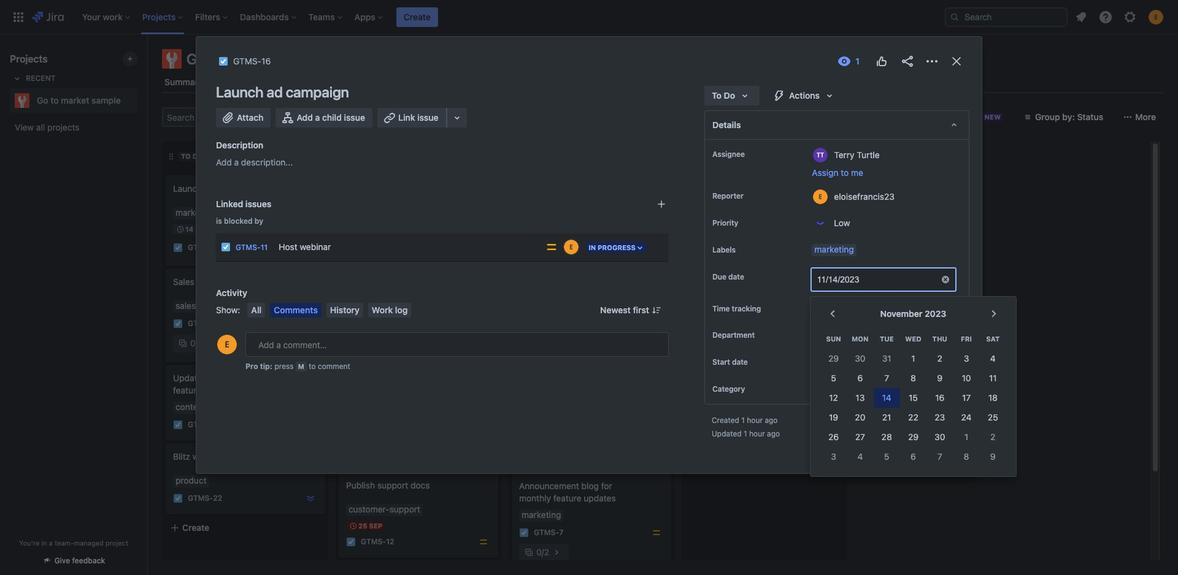 Task type: locate. For each thing, give the bounding box(es) containing it.
2 highest image from the top
[[825, 332, 835, 341]]

do inside dropdown button
[[724, 90, 736, 101]]

2 horizontal spatial a
[[315, 112, 320, 123]]

0 horizontal spatial gtms-16
[[188, 243, 222, 253]]

no time logged
[[812, 306, 873, 316]]

a for child
[[315, 112, 320, 123]]

17 down 10 button
[[963, 393, 971, 404]]

gtms- inside launch ad campaign dialog
[[233, 56, 262, 66]]

1 horizontal spatial ad
[[267, 83, 283, 101]]

0 vertical spatial a
[[315, 112, 320, 123]]

jira image
[[32, 10, 64, 24], [32, 10, 64, 24]]

done image
[[810, 258, 820, 268], [810, 258, 820, 268], [810, 332, 820, 341]]

1 vertical spatial hour
[[750, 430, 765, 439]]

for up updates
[[601, 481, 612, 492]]

highest image down marketing link
[[825, 258, 835, 268]]

eloisefrancis23 image
[[289, 107, 308, 127], [564, 240, 579, 255], [475, 351, 490, 366]]

done image
[[810, 332, 820, 341]]

18
[[989, 393, 998, 404]]

1 vertical spatial 6
[[911, 452, 916, 462]]

pro tip: press m to comment
[[246, 362, 350, 371]]

add for add a child issue
[[297, 112, 313, 123]]

0 horizontal spatial 27
[[532, 230, 540, 238]]

29 down 22 'button'
[[909, 432, 919, 443]]

25 inside button
[[988, 413, 999, 423]]

1 horizontal spatial sample
[[274, 50, 321, 68]]

medium image for gtms-2
[[479, 258, 489, 268]]

to inside button
[[841, 168, 849, 178]]

0 vertical spatial medium image
[[462, 354, 471, 363]]

to left me
[[841, 168, 849, 178]]

/
[[196, 338, 198, 349], [542, 353, 544, 363], [542, 548, 544, 558]]

0 horizontal spatial 4 button
[[847, 448, 874, 467]]

1 horizontal spatial launch
[[216, 83, 264, 101]]

27 for 27 sep
[[532, 230, 540, 238]]

0 vertical spatial 6
[[858, 373, 863, 384]]

12 up 19
[[830, 393, 839, 404]]

2 horizontal spatial for
[[601, 481, 612, 492]]

4 down 27 button
[[858, 452, 863, 462]]

1 down the wed
[[912, 354, 916, 364]]

27
[[532, 230, 540, 238], [856, 432, 866, 443]]

0 vertical spatial 12
[[830, 393, 839, 404]]

time tracking pin to top. only you can see pinned fields. image
[[764, 304, 774, 314]]

task image for gtms-17
[[173, 319, 183, 329]]

2 horizontal spatial 7
[[938, 452, 943, 462]]

medium image for gtms-12
[[479, 538, 489, 548]]

description
[[216, 140, 263, 150]]

1 vertical spatial 8
[[964, 452, 970, 462]]

blitz with dev team
[[173, 452, 248, 462]]

2 row from the top
[[821, 349, 1007, 369]]

0
[[190, 338, 196, 349], [537, 353, 542, 363], [537, 548, 542, 558]]

for for announcement blog for monthly feature updates
[[601, 481, 612, 492]]

12 button
[[821, 389, 847, 408]]

1 vertical spatial 16
[[213, 243, 222, 253]]

1 horizontal spatial gtms-16
[[233, 56, 271, 66]]

7 button down configure at the bottom right of the page
[[927, 448, 954, 467]]

ago right updated
[[767, 430, 780, 439]]

11 button
[[980, 369, 1007, 389]]

1 vertical spatial do
[[193, 152, 203, 160]]

view all projects
[[15, 122, 79, 133]]

clear image
[[941, 275, 951, 285]]

launch inside dialog
[[216, 83, 264, 101]]

a left child
[[315, 112, 320, 123]]

2023 right the 19,
[[843, 358, 864, 368]]

0 horizontal spatial 21
[[213, 421, 221, 430]]

add inside button
[[297, 112, 313, 123]]

0 horizontal spatial 30 button
[[847, 349, 874, 369]]

for inside "update documentation for feature update"
[[266, 373, 277, 384]]

17 inside button
[[963, 393, 971, 404]]

16 up the list
[[262, 56, 271, 66]]

2 vertical spatial 16
[[936, 393, 945, 404]]

13 button
[[847, 389, 874, 408]]

Search field
[[945, 7, 1068, 27]]

sun
[[827, 335, 842, 343]]

8 up 15
[[911, 373, 916, 384]]

8 down 24 button
[[964, 452, 970, 462]]

1 button down the wed
[[900, 349, 927, 369]]

in
[[41, 540, 47, 548]]

go up summary
[[187, 50, 206, 68]]

priority: medium image
[[546, 241, 558, 254]]

0 vertical spatial /
[[196, 338, 198, 349]]

to do inside dropdown button
[[712, 90, 736, 101]]

share image
[[901, 54, 915, 69]]

row containing sun
[[821, 329, 1007, 349]]

campaign up the linked
[[217, 184, 255, 194]]

gtms- for gtms-17 link
[[188, 319, 213, 329]]

14 inside button
[[883, 393, 892, 404]]

gtms-16 inside launch ad campaign dialog
[[233, 56, 271, 66]]

oct left the 19,
[[812, 358, 827, 368]]

01 october 2023 image
[[695, 242, 705, 252], [695, 242, 705, 252]]

create column image
[[860, 147, 875, 161]]

27 down 20 button
[[856, 432, 866, 443]]

3 down 26 button
[[831, 452, 837, 462]]

row group containing 29
[[821, 349, 1007, 467]]

22 button
[[900, 408, 927, 428]]

to down the search board text field
[[181, 152, 191, 160]]

27 inside button
[[856, 432, 866, 443]]

1 horizontal spatial 22
[[909, 413, 919, 423]]

guides
[[755, 184, 781, 194]]

gtms- for gtms-14 link
[[707, 332, 732, 341]]

monthly
[[519, 494, 551, 504]]

14 up start date
[[732, 332, 741, 341]]

you're
[[19, 540, 39, 548]]

feedback
[[72, 557, 105, 566]]

oct
[[715, 242, 729, 250], [812, 358, 827, 368]]

0 vertical spatial 4
[[991, 354, 996, 364]]

priority pin to top. only you can see pinned fields. image
[[741, 219, 751, 228]]

1 horizontal spatial 21
[[883, 413, 892, 423]]

view
[[15, 122, 34, 133]]

row containing 12
[[821, 389, 1007, 408]]

gtms-16 link down nov
[[188, 243, 222, 253]]

Add a comment… field
[[246, 333, 669, 357]]

1 vertical spatial 0 / 2
[[537, 548, 550, 558]]

5 down 28 button
[[885, 452, 890, 462]]

campaign inside launch ad campaign dialog
[[286, 83, 349, 101]]

create button inside primary element
[[396, 7, 438, 27]]

0 vertical spatial 7
[[885, 373, 890, 384]]

1 vertical spatial create button
[[163, 518, 328, 540]]

gtms- left copy link to issue icon
[[233, 56, 262, 66]]

0 vertical spatial medium image
[[479, 258, 489, 268]]

first
[[633, 305, 650, 316]]

0 vertical spatial create button
[[396, 7, 438, 27]]

31
[[883, 354, 892, 364]]

feature down the update
[[173, 386, 201, 396]]

3 row from the top
[[821, 369, 1007, 389]]

priority
[[713, 219, 739, 228]]

4 for 4 button to the top
[[991, 354, 996, 364]]

task image for publish support docs
[[346, 538, 356, 548]]

eloisefrancis23 image
[[475, 444, 490, 459]]

12 down "publish support docs"
[[386, 538, 395, 547]]

fri
[[961, 335, 972, 343]]

task image left gtms-22 link
[[173, 494, 183, 504]]

1 horizontal spatial 25
[[988, 413, 999, 423]]

27 september 2023 image
[[522, 230, 532, 239], [522, 230, 532, 239]]

1 horizontal spatial a
[[234, 157, 239, 168]]

launch ad campaign dialog
[[196, 37, 1017, 477]]

create button
[[396, 7, 438, 27], [163, 518, 328, 540]]

task image up the board
[[219, 56, 228, 66]]

task image for launch ad campaign
[[173, 243, 183, 253]]

27 sep
[[532, 230, 555, 238]]

progress
[[598, 244, 636, 252]]

Search board text field
[[163, 109, 257, 126]]

gtms-16 for left gtms-16 link
[[188, 243, 222, 253]]

terry turtle
[[835, 149, 880, 160]]

6 button up 13 in the bottom right of the page
[[847, 369, 874, 389]]

3 for the bottom 3 button
[[831, 452, 837, 462]]

tab list containing board
[[155, 71, 1171, 93]]

2 horizontal spatial 16
[[936, 393, 945, 404]]

1 vertical spatial a
[[234, 157, 239, 168]]

1 vertical spatial for
[[266, 373, 277, 384]]

none
[[812, 330, 833, 341]]

0 vertical spatial create
[[404, 11, 431, 22]]

14 up "21" button
[[883, 393, 892, 404]]

menu bar
[[245, 303, 414, 318]]

docs
[[411, 481, 430, 491]]

17
[[213, 319, 221, 329], [963, 393, 971, 404]]

gtms-22 link
[[188, 494, 222, 504]]

6 row from the top
[[821, 428, 1007, 448]]

work
[[372, 305, 393, 316]]

0 vertical spatial sep
[[542, 230, 555, 238]]

add down description at the left
[[216, 157, 232, 168]]

0 vertical spatial go
[[187, 50, 206, 68]]

0 horizontal spatial market
[[61, 95, 89, 106]]

hour right updated
[[750, 430, 765, 439]]

marketing link
[[812, 244, 857, 257]]

gtms-16
[[233, 56, 271, 66], [188, 243, 222, 253]]

gtms- for gtms-10 link
[[361, 354, 386, 363]]

tab list
[[155, 71, 1171, 93]]

1 vertical spatial 3
[[831, 452, 837, 462]]

1 highest image from the top
[[825, 258, 835, 268]]

projects
[[10, 53, 48, 64]]

0 horizontal spatial gtms-16 link
[[188, 243, 222, 253]]

25 up 'gtms-12'
[[359, 522, 367, 530]]

5 for the left 5 button
[[831, 373, 837, 384]]

activity
[[216, 288, 247, 298]]

gtms-16 for the topmost gtms-16 link
[[233, 56, 271, 66]]

0 vertical spatial 9 button
[[927, 369, 954, 389]]

announcement
[[519, 481, 579, 492]]

16 button
[[927, 389, 954, 408]]

gtms- down 14 nov
[[188, 243, 213, 253]]

0 horizontal spatial 2023
[[843, 358, 864, 368]]

highest image right done image
[[825, 332, 835, 341]]

is blocked by
[[216, 217, 263, 226]]

0 horizontal spatial launch
[[173, 184, 202, 194]]

primary element
[[7, 0, 945, 34]]

21 button
[[874, 408, 900, 428]]

gtms- for gtms-22 link
[[188, 494, 213, 504]]

1 horizontal spatial do
[[724, 90, 736, 101]]

gtms-14 link
[[707, 331, 741, 342]]

issue right link
[[418, 112, 439, 123]]

26
[[829, 432, 839, 443]]

sep up priority: medium icon
[[542, 230, 555, 238]]

market up the list
[[225, 50, 270, 68]]

to
[[712, 90, 722, 101], [181, 152, 191, 160]]

0 horizontal spatial 22
[[213, 494, 222, 504]]

market up view all projects link
[[61, 95, 89, 106]]

to
[[209, 50, 222, 68], [51, 95, 59, 106], [841, 168, 849, 178], [309, 362, 316, 371]]

gtms-1
[[534, 246, 563, 255]]

give
[[54, 557, 70, 566]]

7 down configure at the bottom right of the page
[[938, 452, 943, 462]]

go down recent
[[37, 95, 48, 106]]

1 vertical spatial 17
[[963, 393, 971, 404]]

1 vertical spatial 7
[[938, 452, 943, 462]]

10 down work log button
[[386, 354, 395, 363]]

menu bar containing all
[[245, 303, 414, 318]]

7 down 31 button
[[885, 373, 890, 384]]

1 vertical spatial 5 button
[[874, 448, 900, 467]]

1 vertical spatial 25
[[359, 522, 367, 530]]

1 button
[[900, 349, 927, 369], [954, 428, 980, 448]]

1 button down 24
[[954, 428, 980, 448]]

gtms- for the gtms-2 link on the top of the page
[[361, 258, 386, 267]]

task image
[[219, 56, 228, 66], [346, 258, 356, 268], [173, 319, 183, 329], [173, 421, 183, 430], [173, 494, 183, 504]]

7 row from the top
[[821, 448, 1007, 467]]

2 vertical spatial /
[[542, 548, 544, 558]]

8 button
[[900, 369, 927, 389], [954, 448, 980, 467]]

0 vertical spatial campaign
[[286, 83, 349, 101]]

task image for gtms-21
[[173, 421, 183, 430]]

highest image
[[825, 258, 835, 268], [825, 332, 835, 341]]

30 down mon
[[855, 354, 866, 364]]

task image
[[173, 243, 183, 253], [346, 354, 356, 363], [519, 529, 529, 538], [346, 538, 356, 548]]

1 vertical spatial market
[[61, 95, 89, 106]]

managed
[[74, 540, 104, 548]]

0 / 2
[[537, 353, 550, 363], [537, 548, 550, 558]]

1 vertical spatial 27
[[856, 432, 866, 443]]

next month, december 2023 image
[[987, 307, 1002, 322]]

0 vertical spatial 30
[[855, 354, 866, 364]]

blocked
[[224, 217, 253, 226]]

1 horizontal spatial medium image
[[652, 529, 662, 538]]

21 down "14" button
[[883, 413, 892, 423]]

0 horizontal spatial 1 button
[[900, 349, 927, 369]]

2 button down thu
[[927, 349, 954, 369]]

29 button
[[821, 349, 847, 369], [900, 428, 927, 448]]

gtms- right comment
[[361, 354, 386, 363]]

launched
[[700, 152, 739, 160]]

0 vertical spatial 16
[[262, 56, 271, 66]]

task image left delete
[[346, 258, 356, 268]]

oct right "01"
[[715, 242, 729, 250]]

medium image
[[479, 258, 489, 268], [479, 538, 489, 548]]

14 for 14
[[883, 393, 892, 404]]

gtms- down "27 sep"
[[534, 246, 559, 255]]

date right start
[[732, 358, 748, 367]]

close image
[[950, 54, 964, 69]]

november 2023 grid
[[821, 329, 1007, 467]]

25 for 25 sep
[[359, 522, 367, 530]]

2 button
[[927, 349, 954, 369], [980, 428, 1007, 448]]

gtms- down 25 sep
[[361, 538, 386, 547]]

1 horizontal spatial 17
[[963, 393, 971, 404]]

25 down 18 button
[[988, 413, 999, 423]]

1 horizontal spatial 1 button
[[954, 428, 980, 448]]

give feedback button
[[35, 551, 113, 572]]

1 vertical spatial medium image
[[479, 538, 489, 548]]

pro
[[246, 362, 258, 371]]

give feedback
[[54, 557, 105, 566]]

3 for 3 button to the top
[[964, 354, 970, 364]]

content creation
[[812, 385, 879, 395]]

publish support docs
[[346, 481, 430, 491]]

5
[[831, 373, 837, 384], [885, 452, 890, 462]]

1
[[559, 246, 563, 255], [912, 354, 916, 364], [742, 416, 745, 426], [744, 430, 747, 439], [965, 432, 969, 443]]

add left add people icon
[[297, 112, 313, 123]]

3 button down the '26'
[[821, 448, 847, 467]]

2 horizontal spatial feature
[[712, 289, 741, 300]]

27 up "gtms-1"
[[532, 230, 540, 238]]

16 up 23
[[936, 393, 945, 404]]

14 november 2023 image
[[176, 225, 185, 235], [176, 225, 185, 235]]

29 button down configure at the bottom right of the page
[[900, 428, 927, 448]]

sep for 25 sep
[[369, 522, 383, 530]]

gtms-
[[233, 56, 262, 66], [188, 243, 213, 253], [534, 246, 559, 255], [361, 258, 386, 267], [188, 319, 213, 329], [707, 332, 732, 341], [361, 354, 386, 363], [188, 421, 213, 430], [188, 494, 213, 504], [534, 529, 559, 538], [361, 538, 386, 547]]

10 up 17 button
[[962, 373, 972, 384]]

medium image
[[462, 354, 471, 363], [652, 529, 662, 538]]

copy link to issue image
[[268, 56, 278, 66]]

5 button down 28
[[874, 448, 900, 467]]

5 up content
[[831, 373, 837, 384]]

actions
[[790, 90, 820, 101]]

gtms-16 link up the list
[[233, 54, 271, 69]]

6 up "creation"
[[858, 373, 863, 384]]

task image left gtms-10 link
[[346, 354, 356, 363]]

ad up nov
[[204, 184, 214, 194]]

1 row from the top
[[821, 329, 1007, 349]]

2023 up thu
[[925, 309, 947, 319]]

a inside button
[[315, 112, 320, 123]]

0 vertical spatial market
[[225, 50, 270, 68]]

0 horizontal spatial 7
[[559, 529, 564, 538]]

gtms-1 link
[[534, 245, 563, 256]]

sample up view all projects link
[[92, 95, 121, 106]]

sep for 27 sep
[[542, 230, 555, 238]]

linked issues
[[216, 199, 272, 209]]

update
[[204, 386, 231, 396]]

sat
[[987, 335, 1000, 343]]

1 horizontal spatial 5
[[885, 452, 890, 462]]

9 down 25 button
[[991, 452, 996, 462]]

25 september 2023 image
[[349, 522, 359, 532], [349, 522, 359, 532]]

25 button
[[980, 408, 1007, 428]]

sep
[[542, 230, 555, 238], [369, 522, 383, 530]]

newest first button
[[593, 303, 669, 318]]

0 vertical spatial highest image
[[825, 258, 835, 268]]

go to market sample up the list
[[187, 50, 321, 68]]

go to market sample up view all projects link
[[37, 95, 121, 106]]

date right due
[[729, 273, 745, 282]]

1 horizontal spatial 14
[[732, 332, 741, 341]]

11
[[990, 373, 997, 384]]

0 horizontal spatial to do
[[181, 152, 203, 160]]

1 right priority: medium icon
[[559, 246, 563, 255]]

for inside announcement blog for monthly feature updates
[[601, 481, 612, 492]]

launch ad campaign
[[216, 83, 349, 101], [173, 184, 255, 194]]

2 medium image from the top
[[479, 538, 489, 548]]

30 button down configure at the bottom right of the page
[[927, 428, 954, 448]]

19 button
[[821, 408, 847, 428]]

1 horizontal spatial issue
[[418, 112, 439, 123]]

update documentation for feature update
[[173, 373, 277, 396]]

logged
[[846, 306, 873, 316]]

5 for right 5 button
[[885, 452, 890, 462]]

for down tip:
[[266, 373, 277, 384]]

7 button down 31
[[874, 369, 900, 389]]

launch ad campaign up the linked
[[173, 184, 255, 194]]

board
[[218, 77, 242, 87]]

0 vertical spatial add
[[297, 112, 313, 123]]

launch up 14 nov
[[173, 184, 202, 194]]

1 vertical spatial 4 button
[[847, 448, 874, 467]]

1 vertical spatial highest image
[[825, 332, 835, 341]]

1 medium image from the top
[[479, 258, 489, 268]]

add for add a description...
[[216, 157, 232, 168]]

2 horizontal spatial 14
[[883, 393, 892, 404]]

in progress
[[589, 244, 636, 252]]

collapse recent projects image
[[10, 71, 25, 86]]

ago right created
[[765, 416, 778, 426]]

task image left gtms-21 link
[[173, 421, 183, 430]]

low image
[[289, 243, 298, 253]]

25
[[988, 413, 999, 423], [359, 522, 367, 530]]

row
[[821, 329, 1007, 349], [821, 349, 1007, 369], [821, 369, 1007, 389], [821, 389, 1007, 408], [821, 408, 1007, 428], [821, 428, 1007, 448], [821, 448, 1007, 467]]

0 vertical spatial 3 button
[[954, 349, 980, 369]]

3 button
[[954, 349, 980, 369], [821, 448, 847, 467]]

9 up 16 button
[[938, 373, 943, 384]]

10
[[386, 354, 395, 363], [962, 373, 972, 384]]

projects
[[47, 122, 79, 133]]

task image up sales
[[173, 243, 183, 253]]

gtms-16 down nov
[[188, 243, 222, 253]]

14 cell
[[874, 389, 900, 408]]

sample inside the "go to market sample" link
[[92, 95, 121, 106]]

feature down announcement
[[554, 494, 582, 504]]

0 vertical spatial ad
[[267, 83, 283, 101]]

gtms- right delete icon
[[361, 258, 386, 267]]

to do down the search board text field
[[181, 152, 203, 160]]

14 left nov
[[185, 225, 194, 233]]

2 button down 18 button
[[980, 428, 1007, 448]]

row group
[[821, 349, 1007, 467]]

0 horizontal spatial create button
[[163, 518, 328, 540]]

22 inside 'button'
[[909, 413, 919, 423]]

4 row from the top
[[821, 389, 1007, 408]]

3 button down fri
[[954, 349, 980, 369]]

0 horizontal spatial 10
[[386, 354, 395, 363]]

previous month, october 2023 image
[[826, 307, 840, 322]]

1 horizontal spatial 8 button
[[954, 448, 980, 467]]

blitz
[[173, 452, 190, 462]]

8 button down 24 button
[[954, 448, 980, 467]]

to inside dropdown button
[[712, 90, 722, 101]]

16 down is
[[213, 243, 222, 253]]

5 row from the top
[[821, 408, 1007, 428]]

gtms- for gtms-21 link
[[188, 421, 213, 430]]

4 down sat
[[991, 354, 996, 364]]

1 horizontal spatial eloisefrancis23 image
[[475, 351, 490, 366]]

launch ad campaign down copy link to issue icon
[[216, 83, 349, 101]]

0 vertical spatial 8 button
[[900, 369, 927, 389]]

ad
[[267, 83, 283, 101], [204, 184, 214, 194]]



Task type: vqa. For each thing, say whether or not it's contained in the screenshot.


Task type: describe. For each thing, give the bounding box(es) containing it.
0 /
[[190, 338, 198, 349]]

1 0 / 2 from the top
[[537, 353, 550, 363]]

gtms-7
[[534, 529, 564, 538]]

1 vertical spatial create
[[692, 184, 719, 194]]

1 horizontal spatial go
[[187, 50, 206, 68]]

0 vertical spatial sample
[[274, 50, 321, 68]]

for for update documentation for feature update
[[266, 373, 277, 384]]

27 button
[[847, 428, 874, 448]]

0 vertical spatial 10
[[386, 354, 395, 363]]

gtms-17
[[188, 319, 221, 329]]

25 for 25
[[988, 413, 999, 423]]

1 right updated
[[744, 430, 747, 439]]

1 vertical spatial to
[[181, 152, 191, 160]]

24 button
[[954, 408, 980, 428]]

description...
[[241, 157, 293, 168]]

due
[[713, 273, 727, 282]]

link an issue image
[[657, 200, 667, 209]]

0 horizontal spatial 8 button
[[900, 369, 927, 389]]

1 horizontal spatial 9
[[991, 452, 996, 462]]

1 vertical spatial go to market sample
[[37, 95, 121, 106]]

show:
[[216, 305, 240, 316]]

gtms-12
[[361, 538, 395, 547]]

0 vertical spatial oct
[[715, 242, 729, 250]]

attach button
[[216, 108, 271, 128]]

to right m
[[309, 362, 316, 371]]

to up the board
[[209, 50, 222, 68]]

row group inside launch ad campaign dialog
[[821, 349, 1007, 467]]

0 horizontal spatial 29
[[829, 354, 839, 364]]

profile image of eloisefrancis23 image
[[217, 335, 237, 355]]

task image left gtms-7 link at the bottom of the page
[[519, 529, 529, 538]]

1 horizontal spatial 2023
[[925, 309, 947, 319]]

0 horizontal spatial create
[[182, 523, 209, 533]]

task image for illustrations for website and mobile app
[[346, 354, 356, 363]]

row containing 19
[[821, 408, 1007, 428]]

1 vertical spatial 22
[[213, 494, 222, 504]]

1 horizontal spatial 5 button
[[874, 448, 900, 467]]

gtms- for gtms-7 link at the bottom of the page
[[534, 529, 559, 538]]

10 inside button
[[962, 373, 972, 384]]

0 vertical spatial gtms-16 link
[[233, 54, 271, 69]]

0 vertical spatial 30 button
[[847, 349, 874, 369]]

time
[[713, 304, 730, 314]]

1 horizontal spatial go to market sample
[[187, 50, 321, 68]]

0 horizontal spatial 16
[[213, 243, 222, 253]]

2 0 / 2 from the top
[[537, 548, 550, 558]]

date for due date
[[729, 273, 745, 282]]

low
[[835, 218, 850, 228]]

all
[[36, 122, 45, 133]]

oct inside launch ad campaign dialog
[[812, 358, 827, 368]]

kickoff
[[197, 277, 223, 287]]

team-
[[55, 540, 74, 548]]

28 button
[[874, 428, 900, 448]]

app
[[375, 301, 390, 312]]

0 vertical spatial feature
[[712, 289, 741, 300]]

row containing 29
[[821, 349, 1007, 369]]

2 horizontal spatial eloisefrancis23 image
[[564, 240, 579, 255]]

12 inside button
[[830, 393, 839, 404]]

issue type: task image
[[221, 242, 231, 252]]

1 horizontal spatial 7
[[885, 373, 890, 384]]

summary link
[[162, 71, 206, 93]]

01 oct
[[705, 242, 729, 250]]

view all projects link
[[10, 117, 138, 139]]

me
[[851, 168, 864, 178]]

row containing 3
[[821, 448, 1007, 467]]

launch ad campaign inside dialog
[[216, 83, 349, 101]]

0 horizontal spatial 30
[[855, 354, 866, 364]]

row containing 5
[[821, 369, 1007, 389]]

17 button
[[954, 389, 980, 408]]

1 vertical spatial campaign
[[217, 184, 255, 194]]

lowest image
[[306, 494, 316, 504]]

november 2023
[[881, 309, 947, 319]]

details element
[[705, 111, 970, 140]]

26 button
[[821, 428, 847, 448]]

25 sep
[[359, 522, 383, 530]]

terry
[[835, 149, 855, 160]]

10 button
[[954, 369, 980, 389]]

16 inside button
[[936, 393, 945, 404]]

14 button
[[874, 389, 900, 408]]

child
[[322, 112, 342, 123]]

tracking
[[732, 304, 761, 314]]

0 vertical spatial eloisefrancis23 image
[[289, 107, 308, 127]]

support
[[378, 481, 408, 491]]

0 vertical spatial ago
[[765, 416, 778, 426]]

0 horizontal spatial 6 button
[[847, 369, 874, 389]]

1 horizontal spatial 30
[[935, 432, 946, 443]]

is
[[216, 217, 222, 226]]

1 vertical spatial ago
[[767, 430, 780, 439]]

actions image
[[925, 54, 940, 69]]

date for start date
[[732, 358, 748, 367]]

add a child issue button
[[276, 108, 373, 128]]

feature inside announcement blog for monthly feature updates
[[554, 494, 582, 504]]

terry turtle image
[[302, 241, 317, 255]]

wed
[[906, 335, 922, 343]]

0 vertical spatial 4 button
[[980, 349, 1007, 369]]

documentation
[[204, 373, 264, 384]]

gtms-2
[[361, 258, 391, 267]]

in progress button
[[585, 241, 648, 254]]

1 issue from the left
[[344, 112, 365, 123]]

vote options: no one has voted for this issue yet. image
[[875, 54, 890, 69]]

gtms-12 link
[[361, 537, 395, 548]]

1 vertical spatial 6 button
[[900, 448, 927, 467]]

add people image
[[316, 110, 330, 125]]

0 horizontal spatial medium image
[[462, 354, 471, 363]]

work log
[[372, 305, 408, 316]]

attach
[[237, 112, 264, 123]]

0 horizontal spatial do
[[193, 152, 203, 160]]

november
[[881, 309, 923, 319]]

labels
[[713, 246, 736, 255]]

gtms-10
[[361, 354, 395, 363]]

newest first image
[[652, 306, 662, 316]]

1 vertical spatial 14
[[732, 332, 741, 341]]

0 vertical spatial 8
[[911, 373, 916, 384]]

1 horizontal spatial 2 button
[[980, 428, 1007, 448]]

1 vertical spatial /
[[542, 353, 544, 363]]

4 for the leftmost 4 button
[[858, 452, 863, 462]]

1 vertical spatial ad
[[204, 184, 214, 194]]

1 vertical spatial to do
[[181, 152, 203, 160]]

illustrations for website and mobile app
[[346, 289, 455, 312]]

create banner
[[0, 0, 1179, 34]]

1 right created
[[742, 416, 745, 426]]

14 for 14 nov
[[185, 225, 194, 233]]

team
[[228, 452, 248, 462]]

task image for gtms-2
[[346, 258, 356, 268]]

21 inside gtms-21 link
[[213, 421, 221, 430]]

1 vertical spatial launch ad campaign
[[173, 184, 255, 194]]

gtms- for "gtms-1" link
[[534, 246, 559, 255]]

row containing 26
[[821, 428, 1007, 448]]

thu
[[933, 335, 948, 343]]

mobile
[[346, 301, 373, 312]]

blog
[[582, 481, 599, 492]]

eloisefrancis23
[[835, 191, 895, 202]]

20
[[855, 413, 866, 423]]

feature inside "update documentation for feature update"
[[173, 386, 201, 396]]

no
[[812, 306, 824, 316]]

assign to me
[[812, 168, 864, 178]]

task image for gtms-22
[[173, 494, 183, 504]]

0 horizontal spatial 6
[[858, 373, 863, 384]]

1 vertical spatial 0
[[537, 353, 542, 363]]

reporter
[[713, 192, 744, 201]]

2 vertical spatial eloisefrancis23 image
[[475, 351, 490, 366]]

for inside illustrations for website and mobile app
[[394, 289, 405, 300]]

1 horizontal spatial 30 button
[[927, 428, 954, 448]]

0 horizontal spatial a
[[49, 540, 53, 548]]

gtms- for gtms-12 link in the left bottom of the page
[[361, 538, 386, 547]]

search image
[[950, 12, 960, 22]]

15 button
[[900, 389, 927, 408]]

1 down 24 button
[[965, 432, 969, 443]]

31 button
[[874, 349, 900, 369]]

product
[[721, 184, 752, 194]]

all
[[251, 305, 262, 316]]

created 1 hour ago updated 1 hour ago
[[712, 416, 780, 439]]

0 vertical spatial hour
[[747, 416, 763, 426]]

creation
[[846, 385, 879, 395]]

1 vertical spatial 9 button
[[980, 448, 1007, 467]]

mon
[[852, 335, 869, 343]]

actions button
[[765, 86, 845, 106]]

0 vertical spatial 0
[[190, 338, 196, 349]]

1 horizontal spatial 8
[[964, 452, 970, 462]]

publish
[[346, 481, 375, 491]]

1 vertical spatial medium image
[[652, 529, 662, 538]]

0 horizontal spatial 12
[[386, 538, 395, 547]]

2 vertical spatial 0
[[537, 548, 542, 558]]

0 horizontal spatial 7 button
[[874, 369, 900, 389]]

updates
[[584, 494, 616, 504]]

1 horizontal spatial market
[[225, 50, 270, 68]]

illustrations
[[346, 289, 392, 300]]

issues
[[245, 199, 272, 209]]

delete image
[[335, 260, 350, 275]]

0 horizontal spatial 5 button
[[821, 369, 847, 389]]

comment
[[318, 362, 350, 371]]

history
[[330, 305, 360, 316]]

gtms-10 link
[[361, 353, 395, 364]]

assignee
[[713, 150, 745, 159]]

add a description...
[[216, 157, 293, 168]]

gtms-7 link
[[534, 528, 564, 539]]

28
[[882, 432, 892, 443]]

lowest image
[[306, 319, 316, 329]]

a for description...
[[234, 157, 239, 168]]

to do button
[[705, 86, 760, 106]]

21 inside button
[[883, 413, 892, 423]]

newest first
[[601, 305, 650, 316]]

1 vertical spatial 3 button
[[821, 448, 847, 467]]

1 vertical spatial 29 button
[[900, 428, 927, 448]]

1 horizontal spatial 7 button
[[927, 448, 954, 467]]

1 vertical spatial 29
[[909, 432, 919, 443]]

0 horizontal spatial 9
[[938, 373, 943, 384]]

1 horizontal spatial 6
[[911, 452, 916, 462]]

menu bar inside launch ad campaign dialog
[[245, 303, 414, 318]]

27 for 27
[[856, 432, 866, 443]]

0 horizontal spatial go
[[37, 95, 48, 106]]

dev
[[212, 452, 226, 462]]

with
[[193, 452, 209, 462]]

to down recent
[[51, 95, 59, 106]]

in
[[589, 244, 596, 252]]

1 vertical spatial 8 button
[[954, 448, 980, 467]]

1 vertical spatial launch
[[173, 184, 202, 194]]

delete
[[357, 262, 383, 273]]

0 vertical spatial 29 button
[[821, 349, 847, 369]]

0 horizontal spatial 2 button
[[927, 349, 954, 369]]

add a child issue
[[297, 112, 365, 123]]

ad inside launch ad campaign dialog
[[267, 83, 283, 101]]

2 issue from the left
[[418, 112, 439, 123]]

time tracking
[[713, 304, 761, 314]]

create inside primary element
[[404, 11, 431, 22]]

0 vertical spatial 17
[[213, 319, 221, 329]]



